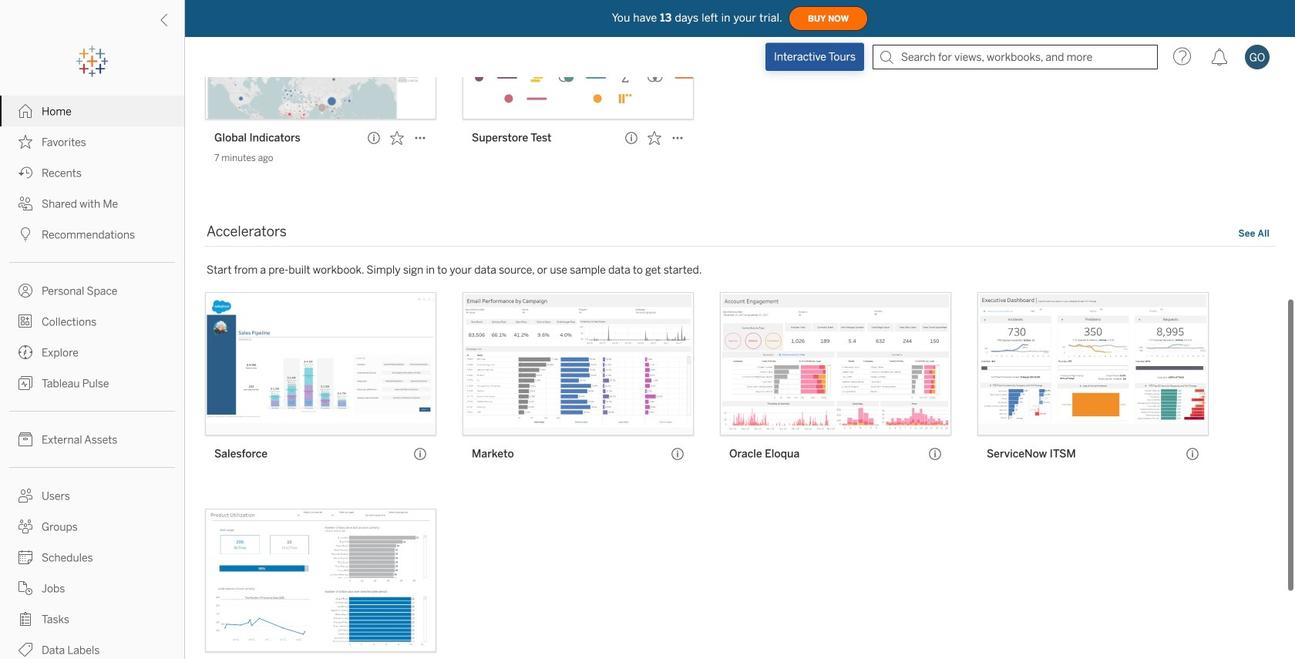 Task type: describe. For each thing, give the bounding box(es) containing it.
main navigation. press the up and down arrow keys to access links. element
[[0, 96, 184, 659]]



Task type: locate. For each thing, give the bounding box(es) containing it.
Search for views, workbooks, and more text field
[[873, 45, 1158, 69]]

navigation panel element
[[0, 46, 184, 659]]



Task type: vqa. For each thing, say whether or not it's contained in the screenshot.
Search for views, workbooks, and more text field
yes



